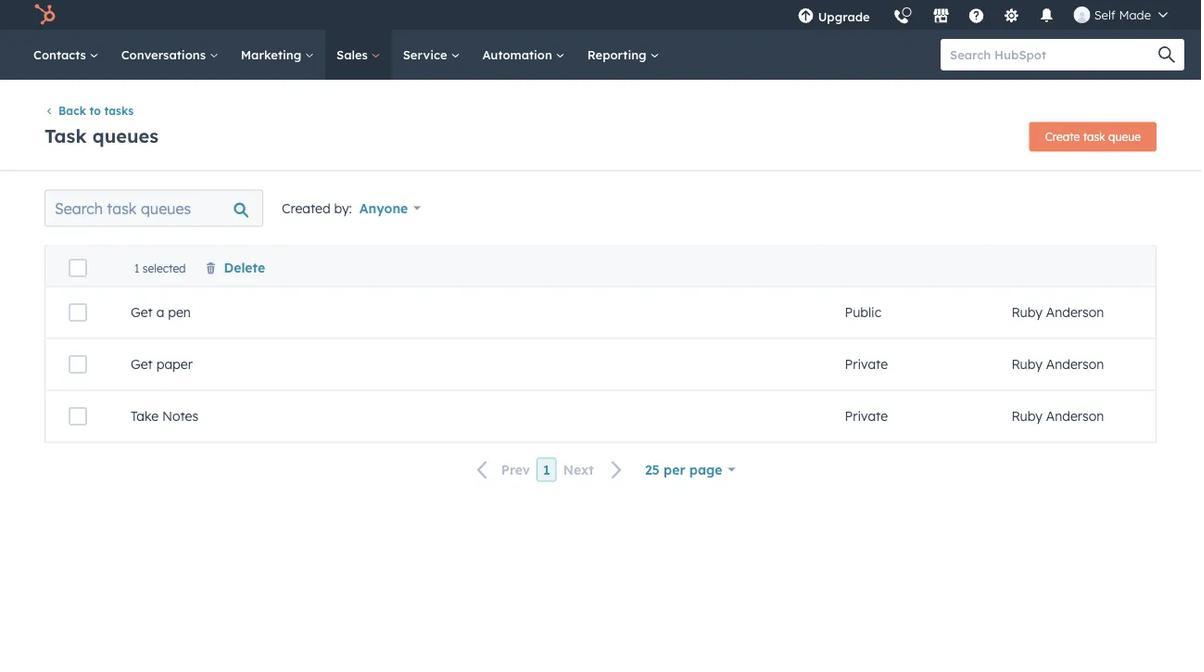 Task type: describe. For each thing, give the bounding box(es) containing it.
reporting link
[[576, 30, 671, 80]]

back to tasks link
[[45, 104, 134, 118]]

task queues
[[45, 124, 159, 147]]

sales
[[337, 47, 372, 62]]

contacts link
[[22, 30, 110, 80]]

marketplaces image
[[933, 8, 950, 25]]

paper
[[156, 356, 193, 372]]

queue
[[1109, 130, 1141, 144]]

prev
[[501, 461, 530, 478]]

page
[[690, 461, 723, 478]]

notifications image
[[1039, 8, 1056, 25]]

get paper
[[131, 356, 193, 372]]

conversations link
[[110, 30, 230, 80]]

25 per page
[[645, 461, 723, 478]]

pen
[[168, 304, 191, 320]]

automation
[[483, 47, 556, 62]]

settings link
[[993, 0, 1032, 30]]

help image
[[969, 8, 985, 25]]

get for get a pen
[[131, 304, 153, 320]]

marketplaces button
[[922, 0, 961, 30]]

25 per page button
[[645, 457, 736, 483]]

selected
[[143, 261, 186, 275]]

ruby anderson for get paper
[[1012, 356, 1105, 372]]

self made button
[[1063, 0, 1179, 30]]

service link
[[392, 30, 471, 80]]

ruby anderson for take notes
[[1012, 408, 1105, 424]]

ruby anderson for get a pen
[[1012, 304, 1105, 320]]

delete button
[[205, 259, 265, 275]]

automation link
[[471, 30, 576, 80]]

to
[[90, 104, 101, 118]]

reporting
[[588, 47, 650, 62]]

back
[[58, 104, 86, 118]]

take
[[131, 408, 159, 424]]

queues
[[92, 124, 159, 147]]

notifications button
[[1032, 0, 1063, 30]]

ruby for get a pen
[[1012, 304, 1043, 320]]

create task queue link
[[1030, 122, 1157, 151]]

next button
[[557, 458, 634, 482]]

upgrade
[[818, 9, 870, 24]]

get for get paper
[[131, 356, 153, 372]]

menu containing self made
[[787, 0, 1179, 37]]

anderson for take notes
[[1047, 408, 1105, 424]]

create
[[1046, 130, 1081, 144]]

self made
[[1095, 7, 1152, 22]]

get a pen
[[131, 304, 191, 320]]

created by:
[[282, 200, 352, 216]]

made
[[1120, 7, 1152, 22]]

public
[[845, 304, 882, 320]]

search button
[[1150, 39, 1185, 70]]

1 button
[[537, 458, 557, 482]]

tasks
[[104, 104, 134, 118]]

anderson for get a pen
[[1047, 304, 1105, 320]]

conversations
[[121, 47, 209, 62]]

delete
[[224, 259, 265, 275]]



Task type: locate. For each thing, give the bounding box(es) containing it.
marketing
[[241, 47, 305, 62]]

anyone
[[360, 200, 408, 216]]

contacts
[[33, 47, 90, 62]]

1 get from the top
[[131, 304, 153, 320]]

anyone button
[[360, 195, 421, 221]]

2 vertical spatial anderson
[[1047, 408, 1105, 424]]

private
[[845, 356, 888, 372], [845, 408, 888, 424]]

get
[[131, 304, 153, 320], [131, 356, 153, 372]]

1 for 1
[[543, 461, 550, 478]]

3 ruby anderson from the top
[[1012, 408, 1105, 424]]

0 horizontal spatial 1
[[134, 261, 140, 275]]

ruby anderson
[[1012, 304, 1105, 320], [1012, 356, 1105, 372], [1012, 408, 1105, 424]]

by:
[[334, 200, 352, 216]]

Search task queues search field
[[45, 189, 263, 227]]

1 for 1 selected
[[134, 261, 140, 275]]

service
[[403, 47, 451, 62]]

Search HubSpot search field
[[941, 39, 1168, 70]]

self
[[1095, 7, 1116, 22]]

25
[[645, 461, 660, 478]]

ruby for get paper
[[1012, 356, 1043, 372]]

get left paper
[[131, 356, 153, 372]]

private for notes
[[845, 408, 888, 424]]

2 ruby from the top
[[1012, 356, 1043, 372]]

1 ruby anderson from the top
[[1012, 304, 1105, 320]]

upgrade image
[[798, 8, 815, 25]]

anderson for get paper
[[1047, 356, 1105, 372]]

help button
[[961, 0, 993, 30]]

hubspot image
[[33, 4, 56, 26]]

notes
[[162, 408, 199, 424]]

1 anderson from the top
[[1047, 304, 1105, 320]]

task
[[45, 124, 87, 147]]

2 anderson from the top
[[1047, 356, 1105, 372]]

back to tasks
[[58, 104, 134, 118]]

task queues banner
[[45, 116, 1157, 151]]

hubspot link
[[22, 4, 70, 26]]

1 horizontal spatial 1
[[543, 461, 550, 478]]

sales link
[[325, 30, 392, 80]]

ruby
[[1012, 304, 1043, 320], [1012, 356, 1043, 372], [1012, 408, 1043, 424]]

0 vertical spatial get
[[131, 304, 153, 320]]

1 inside button
[[543, 461, 550, 478]]

1 ruby from the top
[[1012, 304, 1043, 320]]

0 vertical spatial 1
[[134, 261, 140, 275]]

a
[[156, 304, 164, 320]]

1 vertical spatial anderson
[[1047, 356, 1105, 372]]

private for paper
[[845, 356, 888, 372]]

1
[[134, 261, 140, 275], [543, 461, 550, 478]]

0 vertical spatial private
[[845, 356, 888, 372]]

1 selected
[[134, 261, 186, 275]]

task
[[1084, 130, 1106, 144]]

1 vertical spatial ruby anderson
[[1012, 356, 1105, 372]]

2 get from the top
[[131, 356, 153, 372]]

0 vertical spatial ruby anderson
[[1012, 304, 1105, 320]]

take notes
[[131, 408, 199, 424]]

2 private from the top
[[845, 408, 888, 424]]

created
[[282, 200, 331, 216]]

2 vertical spatial ruby anderson
[[1012, 408, 1105, 424]]

1 right prev
[[543, 461, 550, 478]]

per
[[664, 461, 686, 478]]

search image
[[1159, 46, 1176, 63]]

1 vertical spatial ruby
[[1012, 356, 1043, 372]]

1 left selected
[[134, 261, 140, 275]]

0 vertical spatial ruby
[[1012, 304, 1043, 320]]

pagination navigation
[[466, 457, 634, 482]]

menu
[[787, 0, 1179, 37]]

calling icon button
[[886, 2, 918, 29]]

ruby anderson image
[[1074, 6, 1091, 23]]

3 ruby from the top
[[1012, 408, 1043, 424]]

ruby for take notes
[[1012, 408, 1043, 424]]

settings image
[[1004, 8, 1021, 25]]

prev button
[[466, 458, 537, 482]]

3 anderson from the top
[[1047, 408, 1105, 424]]

get left a
[[131, 304, 153, 320]]

marketing link
[[230, 30, 325, 80]]

1 vertical spatial private
[[845, 408, 888, 424]]

2 ruby anderson from the top
[[1012, 356, 1105, 372]]

anderson
[[1047, 304, 1105, 320], [1047, 356, 1105, 372], [1047, 408, 1105, 424]]

2 vertical spatial ruby
[[1012, 408, 1043, 424]]

create task queue
[[1046, 130, 1141, 144]]

1 vertical spatial 1
[[543, 461, 550, 478]]

0 vertical spatial anderson
[[1047, 304, 1105, 320]]

1 vertical spatial get
[[131, 356, 153, 372]]

calling icon image
[[894, 9, 910, 26]]

1 private from the top
[[845, 356, 888, 372]]

next
[[563, 461, 594, 478]]



Task type: vqa. For each thing, say whether or not it's contained in the screenshot.
Paper
yes



